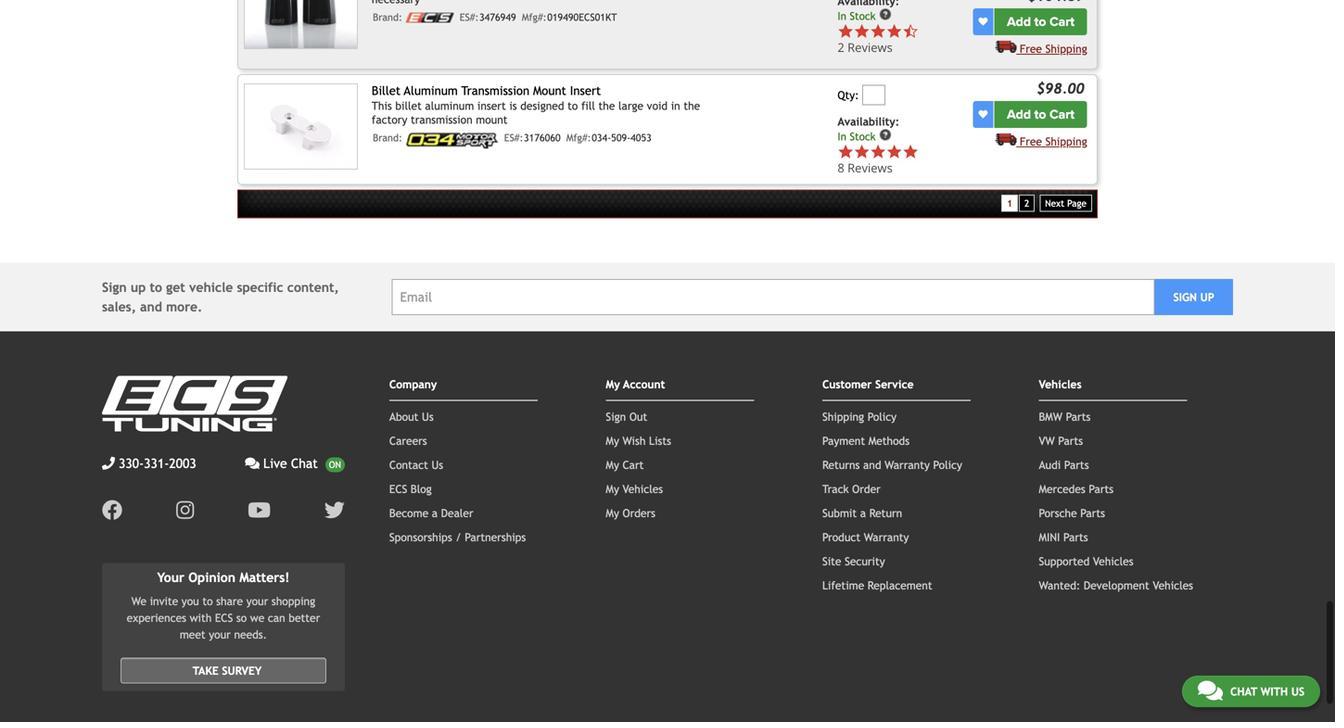 Task type: describe. For each thing, give the bounding box(es) containing it.
comments image
[[1198, 680, 1223, 702]]

cart for free shipping image
[[1049, 14, 1074, 29]]

a for submit
[[860, 507, 866, 520]]

mercedes
[[1039, 483, 1085, 496]]

porsche parts link
[[1039, 507, 1105, 520]]

orders
[[623, 507, 655, 520]]

product
[[822, 531, 860, 544]]

es#: for es#: 3476949 mfg#: 019490ecs01kt
[[460, 12, 479, 23]]

019490ecs01kt
[[547, 12, 617, 23]]

1
[[1007, 198, 1012, 209]]

service
[[875, 378, 914, 391]]

youtube logo image
[[248, 500, 271, 521]]

in stock
[[837, 10, 876, 23]]

mfg#: for 034-
[[566, 132, 591, 144]]

parts for mini parts
[[1063, 531, 1088, 544]]

2 vertical spatial shipping
[[822, 410, 864, 423]]

live chat link
[[245, 454, 345, 473]]

experiences
[[127, 611, 186, 624]]

porsche
[[1039, 507, 1077, 520]]

submit
[[822, 507, 857, 520]]

brand: for es#: 3176060 mfg#: 034-509-4053
[[373, 132, 402, 144]]

034-
[[592, 132, 611, 144]]

3176060
[[524, 132, 561, 144]]

2 link
[[1019, 195, 1035, 212]]

my wish lists link
[[606, 434, 671, 447]]

we
[[131, 595, 146, 608]]

become a dealer link
[[389, 507, 473, 520]]

330-331-2003
[[119, 456, 196, 471]]

question sign image for 8 reviews
[[879, 129, 892, 142]]

survey
[[222, 664, 262, 677]]

my cart link
[[606, 458, 644, 471]]

aluminum
[[425, 99, 474, 112]]

my for my cart
[[606, 458, 619, 471]]

blog
[[411, 483, 432, 496]]

contact us
[[389, 458, 443, 471]]

track
[[822, 483, 849, 496]]

order
[[852, 483, 881, 496]]

8 reviews
[[837, 159, 893, 176]]

vehicle
[[189, 280, 233, 295]]

account
[[623, 378, 665, 391]]

shopping
[[272, 595, 315, 608]]

0 horizontal spatial policy
[[867, 410, 897, 423]]

audi
[[1039, 458, 1061, 471]]

contact
[[389, 458, 428, 471]]

add to wish list image for free shipping image
[[978, 17, 988, 26]]

methods
[[868, 434, 910, 447]]

supported vehicles link
[[1039, 555, 1133, 568]]

mount
[[533, 84, 566, 98]]

payment methods
[[822, 434, 910, 447]]

specific
[[237, 280, 283, 295]]

transmission
[[411, 113, 472, 126]]

twitter logo image
[[324, 500, 345, 521]]

my for my account
[[606, 378, 620, 391]]

add for free shipping image
[[1007, 14, 1031, 29]]

1 vertical spatial warranty
[[864, 531, 909, 544]]

site security
[[822, 555, 885, 568]]

qty:
[[837, 88, 859, 101]]

availability: in stock
[[837, 115, 899, 143]]

replacement
[[867, 579, 932, 592]]

out
[[629, 410, 647, 423]]

reviews for 8 reviews
[[847, 159, 893, 176]]

company
[[389, 378, 437, 391]]

509-
[[611, 132, 631, 144]]

parts for audi parts
[[1064, 458, 1089, 471]]

330-331-2003 link
[[102, 454, 196, 473]]

0 horizontal spatial chat
[[291, 456, 318, 471]]

up for sign up
[[1200, 291, 1214, 304]]

this
[[372, 99, 392, 112]]

us for contact us
[[432, 458, 443, 471]]

product warranty
[[822, 531, 909, 544]]

become a dealer
[[389, 507, 473, 520]]

my for my vehicles
[[606, 483, 619, 496]]

sign out
[[606, 410, 647, 423]]

1 horizontal spatial policy
[[933, 458, 962, 471]]

take survey
[[193, 664, 262, 677]]

mfg#: for 019490ecs01kt
[[522, 12, 547, 23]]

audi parts
[[1039, 458, 1089, 471]]

add to cart for free shipping image
[[1007, 14, 1074, 29]]

large
[[618, 99, 643, 112]]

330-
[[119, 456, 144, 471]]

submit a return
[[822, 507, 902, 520]]

partnerships
[[465, 531, 526, 544]]

about us
[[389, 410, 434, 423]]

shipping for add to cart button associated with free shipping icon
[[1045, 135, 1087, 148]]

add for free shipping icon
[[1007, 106, 1031, 122]]

1 the from the left
[[598, 99, 615, 112]]

2 for 2
[[1024, 198, 1029, 209]]

free for free shipping image
[[1020, 42, 1042, 55]]

vw parts link
[[1039, 434, 1083, 447]]

facebook logo image
[[102, 500, 122, 521]]

instagram logo image
[[176, 500, 194, 521]]

product warranty link
[[822, 531, 909, 544]]

question sign image for 2 reviews
[[879, 8, 892, 21]]

brand: for es#: 3476949 mfg#: 019490ecs01kt
[[373, 12, 402, 23]]

mount
[[476, 113, 508, 126]]

my orders
[[606, 507, 655, 520]]

fill
[[581, 99, 595, 112]]

more.
[[166, 299, 202, 314]]

my vehicles link
[[606, 483, 663, 496]]

about us link
[[389, 410, 434, 423]]

parts for bmw parts
[[1066, 410, 1091, 423]]

site
[[822, 555, 841, 568]]

careers link
[[389, 434, 427, 447]]

ecs tuning image
[[102, 376, 287, 432]]

vw parts
[[1039, 434, 1083, 447]]

wanted:
[[1039, 579, 1080, 592]]

billet
[[372, 84, 401, 98]]

submit a return link
[[822, 507, 902, 520]]

billet
[[395, 99, 422, 112]]

free shipping for add to cart button associated with free shipping icon
[[1020, 135, 1087, 148]]

bmw parts
[[1039, 410, 1091, 423]]

us for about us
[[422, 410, 434, 423]]

034motorsport - corporate logo image
[[406, 132, 498, 149]]

ecs blog
[[389, 483, 432, 496]]

billet aluminum transmission mount insert this billet aluminum insert is designed to fill the large void in the factory transmission mount
[[372, 84, 700, 126]]

take survey button
[[121, 658, 326, 684]]

customer
[[822, 378, 872, 391]]

free for free shipping icon
[[1020, 135, 1042, 148]]

ecs inside we invite you to share your shopping experiences with ecs so we can better meet your needs.
[[215, 611, 233, 624]]

phone image
[[102, 457, 115, 470]]

matters!
[[239, 570, 290, 585]]



Task type: vqa. For each thing, say whether or not it's contained in the screenshot.
About
yes



Task type: locate. For each thing, give the bounding box(es) containing it.
3 my from the top
[[606, 458, 619, 471]]

1 horizontal spatial your
[[246, 595, 268, 608]]

0 vertical spatial reviews
[[847, 39, 893, 55]]

cart down $98.00
[[1049, 106, 1074, 122]]

1 vertical spatial your
[[209, 628, 231, 641]]

free shipping image
[[995, 132, 1016, 145]]

my orders link
[[606, 507, 655, 520]]

your up we
[[246, 595, 268, 608]]

2 vertical spatial cart
[[623, 458, 644, 471]]

customer service
[[822, 378, 914, 391]]

0 vertical spatial free
[[1020, 42, 1042, 55]]

us inside chat with us link
[[1291, 685, 1304, 698]]

development
[[1084, 579, 1149, 592]]

Email email field
[[392, 279, 1154, 315]]

0 horizontal spatial mfg#:
[[522, 12, 547, 23]]

my wish lists
[[606, 434, 671, 447]]

1 vertical spatial free shipping
[[1020, 135, 1087, 148]]

chat right comments icon
[[1230, 685, 1257, 698]]

1 vertical spatial in
[[837, 131, 846, 143]]

in down availability:
[[837, 131, 846, 143]]

ecs - corporate logo image
[[406, 13, 454, 23]]

meet
[[180, 628, 205, 641]]

2003
[[169, 456, 196, 471]]

2 vertical spatial us
[[1291, 685, 1304, 698]]

with
[[190, 611, 212, 624], [1260, 685, 1288, 698]]

mfg#: right the 3476949 on the top of page
[[522, 12, 547, 23]]

sign for sign up to get vehicle specific content, sales, and more.
[[102, 280, 127, 295]]

in
[[671, 99, 680, 112]]

1 vertical spatial chat
[[1230, 685, 1257, 698]]

up inside sign up to get vehicle specific content, sales, and more.
[[131, 280, 146, 295]]

question sign image down availability:
[[879, 129, 892, 142]]

is
[[509, 99, 517, 112]]

1 horizontal spatial chat
[[1230, 685, 1257, 698]]

free right free shipping image
[[1020, 42, 1042, 55]]

0 horizontal spatial sign
[[102, 280, 127, 295]]

2 stock from the top
[[850, 131, 876, 143]]

sign
[[102, 280, 127, 295], [1173, 291, 1197, 304], [606, 410, 626, 423]]

to left fill
[[568, 99, 578, 112]]

0 vertical spatial question sign image
[[879, 8, 892, 21]]

1 vertical spatial question sign image
[[879, 129, 892, 142]]

1 vertical spatial mfg#:
[[566, 132, 591, 144]]

with inside we invite you to share your shopping experiences with ecs so we can better meet your needs.
[[190, 611, 212, 624]]

0 vertical spatial and
[[140, 299, 162, 314]]

0 vertical spatial add
[[1007, 14, 1031, 29]]

chat right live at the bottom of page
[[291, 456, 318, 471]]

the right in
[[684, 99, 700, 112]]

my cart
[[606, 458, 644, 471]]

mini
[[1039, 531, 1060, 544]]

sign for sign out
[[606, 410, 626, 423]]

lifetime replacement link
[[822, 579, 932, 592]]

1 vertical spatial ecs
[[215, 611, 233, 624]]

0 horizontal spatial up
[[131, 280, 146, 295]]

next page
[[1045, 198, 1087, 209]]

0 vertical spatial your
[[246, 595, 268, 608]]

shipping up $98.00
[[1045, 42, 1087, 55]]

add to cart down $98.00
[[1007, 106, 1074, 122]]

1 vertical spatial and
[[863, 458, 881, 471]]

0 vertical spatial chat
[[291, 456, 318, 471]]

1 a from the left
[[432, 507, 438, 520]]

and inside sign up to get vehicle specific content, sales, and more.
[[140, 299, 162, 314]]

question sign image
[[879, 8, 892, 21], [879, 129, 892, 142]]

cart up $98.00
[[1049, 14, 1074, 29]]

brand: down factory
[[373, 132, 402, 144]]

shipping up "payment"
[[822, 410, 864, 423]]

to up $98.00
[[1034, 14, 1046, 29]]

sign inside button
[[1173, 291, 1197, 304]]

in inside availability: in stock
[[837, 131, 846, 143]]

page
[[1067, 198, 1087, 209]]

0 vertical spatial add to cart button
[[994, 8, 1087, 35]]

sign up button
[[1154, 279, 1233, 315]]

take survey link
[[121, 658, 326, 684]]

1 in from the top
[[837, 10, 846, 23]]

a for become
[[432, 507, 438, 520]]

stock down availability:
[[850, 131, 876, 143]]

track order
[[822, 483, 881, 496]]

shipping
[[1045, 42, 1087, 55], [1045, 135, 1087, 148], [822, 410, 864, 423]]

0 horizontal spatial es#:
[[460, 12, 479, 23]]

with right comments icon
[[1260, 685, 1288, 698]]

0 vertical spatial policy
[[867, 410, 897, 423]]

free shipping up $98.00
[[1020, 42, 1087, 55]]

None text field
[[862, 85, 886, 105]]

a
[[432, 507, 438, 520], [860, 507, 866, 520]]

vehicles right 'development'
[[1153, 579, 1193, 592]]

comments image
[[245, 457, 260, 470]]

up for sign up to get vehicle specific content, sales, and more.
[[131, 280, 146, 295]]

1 question sign image from the top
[[879, 8, 892, 21]]

0 vertical spatial warranty
[[885, 458, 930, 471]]

1 horizontal spatial ecs
[[389, 483, 407, 496]]

become
[[389, 507, 428, 520]]

parts for mercedes parts
[[1089, 483, 1114, 496]]

1 vertical spatial free
[[1020, 135, 1042, 148]]

1 vertical spatial us
[[432, 458, 443, 471]]

2 2 reviews link from the top
[[837, 39, 919, 55]]

1 vertical spatial 2
[[1024, 198, 1029, 209]]

contact us link
[[389, 458, 443, 471]]

1 free shipping from the top
[[1020, 42, 1087, 55]]

0 vertical spatial shipping
[[1045, 42, 1087, 55]]

0 horizontal spatial with
[[190, 611, 212, 624]]

us right about on the left of page
[[422, 410, 434, 423]]

to inside we invite you to share your shopping experiences with ecs so we can better meet your needs.
[[202, 595, 213, 608]]

2 add from the top
[[1007, 106, 1031, 122]]

add up free shipping image
[[1007, 14, 1031, 29]]

1 horizontal spatial with
[[1260, 685, 1288, 698]]

es#: left 3176060
[[504, 132, 523, 144]]

in up '2 reviews' in the right of the page
[[837, 10, 846, 23]]

reviews
[[847, 39, 893, 55], [847, 159, 893, 176]]

2 brand: from the top
[[373, 132, 402, 144]]

us right contact
[[432, 458, 443, 471]]

1 vertical spatial add to wish list image
[[978, 110, 988, 119]]

1 horizontal spatial a
[[860, 507, 866, 520]]

reviews right 8 at the top right of page
[[847, 159, 893, 176]]

my for my wish lists
[[606, 434, 619, 447]]

live chat
[[263, 456, 318, 471]]

add to cart button up free shipping image
[[994, 8, 1087, 35]]

0 vertical spatial 2
[[837, 39, 844, 55]]

to right you
[[202, 595, 213, 608]]

0 vertical spatial mfg#:
[[522, 12, 547, 23]]

1 add from the top
[[1007, 14, 1031, 29]]

stock up '2 reviews' in the right of the page
[[850, 10, 876, 23]]

1 vertical spatial cart
[[1049, 106, 1074, 122]]

2 add to wish list image from the top
[[978, 110, 988, 119]]

reviews for 2 reviews
[[847, 39, 893, 55]]

your right meet
[[209, 628, 231, 641]]

stock inside availability: in stock
[[850, 131, 876, 143]]

1 add to cart button from the top
[[994, 8, 1087, 35]]

better
[[289, 611, 320, 624]]

0 vertical spatial cart
[[1049, 14, 1074, 29]]

my
[[606, 378, 620, 391], [606, 434, 619, 447], [606, 458, 619, 471], [606, 483, 619, 496], [606, 507, 619, 520]]

shipping down $98.00
[[1045, 135, 1087, 148]]

2 down in stock
[[837, 39, 844, 55]]

my down my cart
[[606, 483, 619, 496]]

my left orders
[[606, 507, 619, 520]]

1 add to cart from the top
[[1007, 14, 1074, 29]]

returns and warranty policy link
[[822, 458, 962, 471]]

0 horizontal spatial 2
[[837, 39, 844, 55]]

invite
[[150, 595, 178, 608]]

0 vertical spatial add to wish list image
[[978, 17, 988, 26]]

to down $98.00
[[1034, 106, 1046, 122]]

free right free shipping icon
[[1020, 135, 1042, 148]]

1 vertical spatial add to cart button
[[994, 101, 1087, 128]]

shipping for add to cart button associated with free shipping image
[[1045, 42, 1087, 55]]

0 vertical spatial with
[[190, 611, 212, 624]]

bmw parts link
[[1039, 410, 1091, 423]]

1 horizontal spatial the
[[684, 99, 700, 112]]

to left get
[[150, 280, 162, 295]]

my for my orders
[[606, 507, 619, 520]]

sign out link
[[606, 410, 647, 423]]

4 my from the top
[[606, 483, 619, 496]]

can
[[268, 611, 285, 624]]

1 horizontal spatial and
[[863, 458, 881, 471]]

next
[[1045, 198, 1064, 209]]

porsche parts
[[1039, 507, 1105, 520]]

0 horizontal spatial a
[[432, 507, 438, 520]]

vehicles
[[1039, 378, 1082, 391], [623, 483, 663, 496], [1093, 555, 1133, 568], [1153, 579, 1193, 592]]

parts up porsche parts link
[[1089, 483, 1114, 496]]

0 horizontal spatial your
[[209, 628, 231, 641]]

0 vertical spatial stock
[[850, 10, 876, 23]]

es#3176060 - 034-509-4053 - billet aluminum transmission mount insert - this billet aluminum insert is designed to fill the large void in the factory transmission mount - 034motorsport - audi image
[[244, 84, 358, 170]]

my left wish
[[606, 434, 619, 447]]

us right comments icon
[[1291, 685, 1304, 698]]

parts
[[1066, 410, 1091, 423], [1058, 434, 1083, 447], [1064, 458, 1089, 471], [1089, 483, 1114, 496], [1080, 507, 1105, 520], [1063, 531, 1088, 544]]

question sign image right in stock
[[879, 8, 892, 21]]

2 inside 2 link
[[1024, 198, 1029, 209]]

0 horizontal spatial the
[[598, 99, 615, 112]]

wish
[[623, 434, 646, 447]]

your
[[246, 595, 268, 608], [209, 628, 231, 641]]

ecs left so
[[215, 611, 233, 624]]

1 free from the top
[[1020, 42, 1042, 55]]

to inside billet aluminum transmission mount insert this billet aluminum insert is designed to fill the large void in the factory transmission mount
[[568, 99, 578, 112]]

1 vertical spatial brand:
[[373, 132, 402, 144]]

star image
[[837, 23, 854, 39], [854, 23, 870, 39], [837, 144, 854, 160], [854, 144, 870, 160], [870, 144, 886, 160]]

sponsorships / partnerships
[[389, 531, 526, 544]]

free shipping for add to cart button associated with free shipping image
[[1020, 42, 1087, 55]]

1 vertical spatial add
[[1007, 106, 1031, 122]]

supported
[[1039, 555, 1090, 568]]

0 vertical spatial es#:
[[460, 12, 479, 23]]

2 add to cart button from the top
[[994, 101, 1087, 128]]

2 question sign image from the top
[[879, 129, 892, 142]]

0 horizontal spatial and
[[140, 299, 162, 314]]

lifetime replacement
[[822, 579, 932, 592]]

2 add to cart from the top
[[1007, 106, 1074, 122]]

site security link
[[822, 555, 885, 568]]

add to cart for free shipping icon
[[1007, 106, 1074, 122]]

0 vertical spatial ecs
[[389, 483, 407, 496]]

lists
[[649, 434, 671, 447]]

1 vertical spatial add to cart
[[1007, 106, 1074, 122]]

parts for porsche parts
[[1080, 507, 1105, 520]]

add to wish list image
[[978, 17, 988, 26], [978, 110, 988, 119]]

ecs left blog
[[389, 483, 407, 496]]

chat
[[291, 456, 318, 471], [1230, 685, 1257, 698]]

1 vertical spatial reviews
[[847, 159, 893, 176]]

0 vertical spatial free shipping
[[1020, 42, 1087, 55]]

1 2 reviews link from the top
[[837, 23, 970, 55]]

2 in from the top
[[837, 131, 846, 143]]

sign for sign up
[[1173, 291, 1197, 304]]

with up meet
[[190, 611, 212, 624]]

1 my from the top
[[606, 378, 620, 391]]

1 stock from the top
[[850, 10, 876, 23]]

we invite you to share your shopping experiences with ecs so we can better meet your needs.
[[127, 595, 320, 641]]

free shipping image
[[995, 40, 1016, 53]]

2 horizontal spatial sign
[[1173, 291, 1197, 304]]

needs.
[[234, 628, 267, 641]]

$98.00
[[1037, 80, 1084, 97]]

1 horizontal spatial 2
[[1024, 198, 1029, 209]]

2 free shipping from the top
[[1020, 135, 1087, 148]]

warranty down methods
[[885, 458, 930, 471]]

add to cart button for free shipping image
[[994, 8, 1087, 35]]

return
[[869, 507, 902, 520]]

add to cart button down $98.00
[[994, 101, 1087, 128]]

vehicles up orders
[[623, 483, 663, 496]]

1 vertical spatial stock
[[850, 131, 876, 143]]

es#: 3176060 mfg#: 034-509-4053
[[504, 132, 652, 144]]

parts for vw parts
[[1058, 434, 1083, 447]]

insert
[[570, 84, 601, 98]]

parts down porsche parts
[[1063, 531, 1088, 544]]

parts up the mercedes parts
[[1064, 458, 1089, 471]]

1 horizontal spatial sign
[[606, 410, 626, 423]]

2 8 reviews link from the top
[[837, 159, 919, 176]]

parts right vw
[[1058, 434, 1083, 447]]

1 brand: from the top
[[373, 12, 402, 23]]

1 horizontal spatial mfg#:
[[566, 132, 591, 144]]

add to cart button for free shipping icon
[[994, 101, 1087, 128]]

2 a from the left
[[860, 507, 866, 520]]

free shipping right free shipping icon
[[1020, 135, 1087, 148]]

wanted: development vehicles link
[[1039, 579, 1193, 592]]

2 reviews from the top
[[847, 159, 893, 176]]

returns and warranty policy
[[822, 458, 962, 471]]

warranty down return
[[864, 531, 909, 544]]

add to cart up free shipping image
[[1007, 14, 1074, 29]]

2 right '1' link
[[1024, 198, 1029, 209]]

3476949
[[479, 12, 516, 23]]

reviews down in stock
[[847, 39, 893, 55]]

1 horizontal spatial es#:
[[504, 132, 523, 144]]

mfg#: left 034- at the left of page
[[566, 132, 591, 144]]

1 vertical spatial policy
[[933, 458, 962, 471]]

5 my from the top
[[606, 507, 619, 520]]

to inside sign up to get vehicle specific content, sales, and more.
[[150, 280, 162, 295]]

es#3476949 - 019490ecs01kt - b9 a4/a5 4" direct-fit exhaust tips - black chrome - pair - a pair of direct-fit exhaust tips for the b9 a4/a5. no modifications necessary - ecs - audi image
[[244, 0, 358, 49]]

0 vertical spatial add to cart
[[1007, 14, 1074, 29]]

and up 'order'
[[863, 458, 881, 471]]

the right fill
[[598, 99, 615, 112]]

a left return
[[860, 507, 866, 520]]

sponsorships / partnerships link
[[389, 531, 526, 544]]

star image
[[870, 23, 886, 39], [886, 23, 902, 39], [886, 144, 902, 160], [902, 144, 919, 160]]

1 horizontal spatial up
[[1200, 291, 1214, 304]]

ecs blog link
[[389, 483, 432, 496]]

dealer
[[441, 507, 473, 520]]

share
[[216, 595, 243, 608]]

vehicles up bmw parts link
[[1039, 378, 1082, 391]]

1 add to wish list image from the top
[[978, 17, 988, 26]]

my left account at bottom
[[606, 378, 620, 391]]

1 vertical spatial es#:
[[504, 132, 523, 144]]

sponsorships
[[389, 531, 452, 544]]

security
[[845, 555, 885, 568]]

1 8 reviews link from the top
[[837, 144, 970, 176]]

my up my vehicles
[[606, 458, 619, 471]]

1 reviews from the top
[[847, 39, 893, 55]]

2 free from the top
[[1020, 135, 1042, 148]]

es#: left the 3476949 on the top of page
[[460, 12, 479, 23]]

audi parts link
[[1039, 458, 1089, 471]]

about
[[389, 410, 419, 423]]

and right sales,
[[140, 299, 162, 314]]

0 vertical spatial in
[[837, 10, 846, 23]]

add to wish list image for free shipping icon
[[978, 110, 988, 119]]

331-
[[144, 456, 169, 471]]

2 the from the left
[[684, 99, 700, 112]]

vehicles up wanted: development vehicles link on the bottom right
[[1093, 555, 1133, 568]]

sign inside sign up to get vehicle specific content, sales, and more.
[[102, 280, 127, 295]]

get
[[166, 280, 185, 295]]

0 horizontal spatial ecs
[[215, 611, 233, 624]]

free shipping
[[1020, 42, 1087, 55], [1020, 135, 1087, 148]]

2 my from the top
[[606, 434, 619, 447]]

returns
[[822, 458, 860, 471]]

1 vertical spatial with
[[1260, 685, 1288, 698]]

cart down wish
[[623, 458, 644, 471]]

1 vertical spatial shipping
[[1045, 135, 1087, 148]]

payment methods link
[[822, 434, 910, 447]]

up inside button
[[1200, 291, 1214, 304]]

my account
[[606, 378, 665, 391]]

in
[[837, 10, 846, 23], [837, 131, 846, 143]]

8 reviews link
[[837, 144, 970, 176], [837, 159, 919, 176]]

es#: for es#: 3176060 mfg#: 034-509-4053
[[504, 132, 523, 144]]

parts right bmw
[[1066, 410, 1091, 423]]

2 for 2 reviews
[[837, 39, 844, 55]]

billet aluminum transmission mount insert link
[[372, 84, 601, 98]]

brand: left ecs - corporate logo
[[373, 12, 402, 23]]

payment
[[822, 434, 865, 447]]

a left dealer
[[432, 507, 438, 520]]

parts down the mercedes parts
[[1080, 507, 1105, 520]]

0 vertical spatial us
[[422, 410, 434, 423]]

0 vertical spatial brand:
[[373, 12, 402, 23]]

cart for free shipping icon
[[1049, 106, 1074, 122]]

half star image
[[902, 23, 919, 39]]

add up free shipping icon
[[1007, 106, 1031, 122]]

wanted: development vehicles
[[1039, 579, 1193, 592]]

track order link
[[822, 483, 881, 496]]



